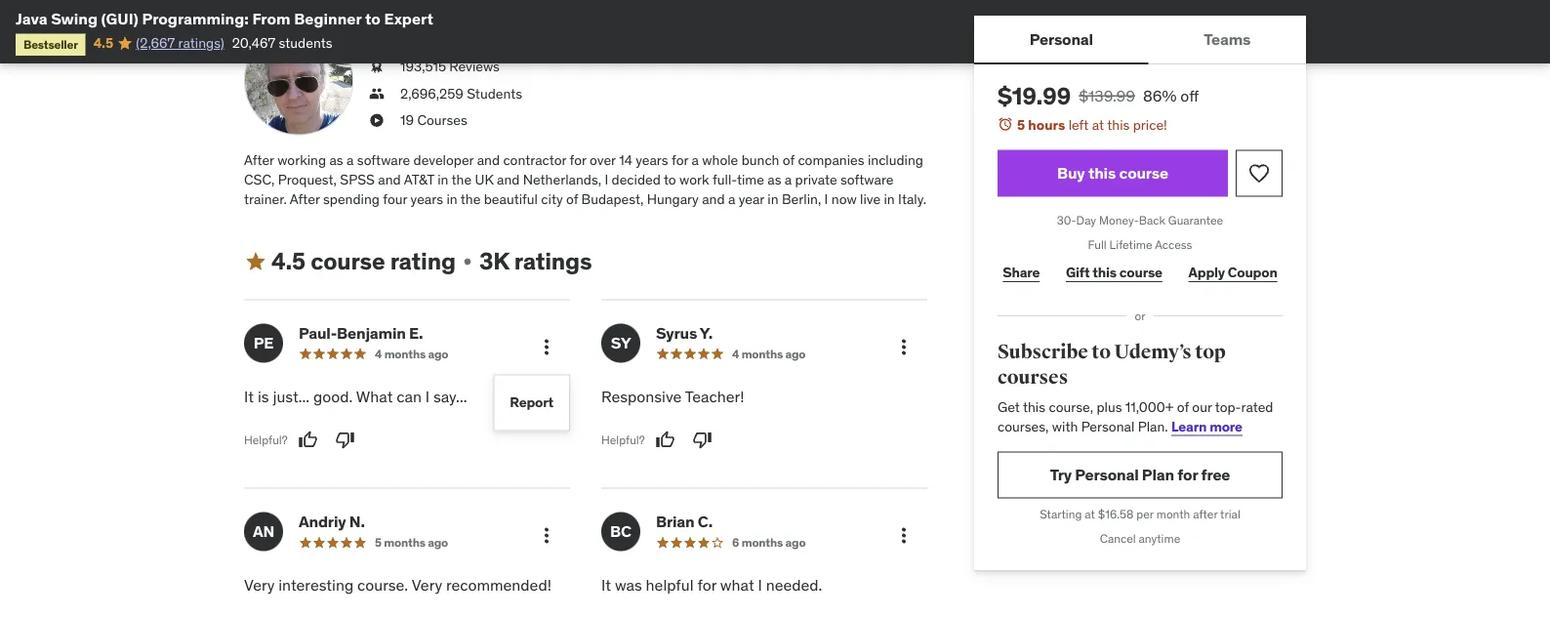 Task type: locate. For each thing, give the bounding box(es) containing it.
1 horizontal spatial 4.5
[[271, 247, 306, 276]]

0 vertical spatial as
[[330, 152, 343, 170]]

at left $16.58
[[1085, 507, 1095, 522]]

1 horizontal spatial 5
[[1017, 116, 1025, 133]]

1 horizontal spatial to
[[664, 171, 676, 189]]

5 months ago
[[375, 535, 448, 550]]

lifetime
[[1110, 237, 1153, 252]]

very
[[244, 576, 275, 596], [412, 576, 442, 596]]

brian
[[656, 512, 695, 532]]

xsmall image down xsmall icon
[[369, 84, 385, 104]]

to
[[365, 8, 381, 28], [664, 171, 676, 189], [1092, 340, 1111, 364]]

of right bunch
[[783, 152, 795, 170]]

2 horizontal spatial 4.5
[[400, 31, 420, 49]]

companies
[[798, 152, 865, 170]]

xsmall image left 3k
[[460, 254, 475, 270]]

brian c.
[[656, 512, 713, 532]]

can
[[397, 387, 422, 407]]

0 vertical spatial personal
[[1030, 29, 1093, 49]]

java swing (gui) programming: from beginner to expert
[[16, 8, 433, 28]]

1 4 from the left
[[375, 346, 382, 362]]

y.
[[700, 323, 713, 343]]

years up decided on the top of the page
[[636, 152, 668, 170]]

4.5 for 4.5
[[93, 34, 113, 52]]

course inside button
[[1119, 163, 1169, 183]]

0 horizontal spatial it
[[244, 387, 254, 407]]

xsmall image left 19
[[369, 111, 385, 130]]

0 vertical spatial 5
[[1017, 116, 1025, 133]]

personal up $16.58
[[1075, 465, 1139, 485]]

months up very interesting course. very recommended!
[[384, 535, 425, 550]]

4 months ago down e.
[[375, 346, 448, 362]]

0 vertical spatial of
[[783, 152, 795, 170]]

more
[[1210, 417, 1243, 435]]

contractor
[[503, 152, 566, 170]]

6
[[732, 535, 739, 550]]

6 months ago
[[732, 535, 806, 550]]

course for gift this course
[[1120, 263, 1163, 281]]

1 vertical spatial 5
[[375, 535, 382, 550]]

buy
[[1057, 163, 1085, 183]]

csc,
[[244, 171, 275, 189]]

xsmall image
[[369, 57, 385, 77]]

1 horizontal spatial after
[[290, 190, 320, 208]]

0 horizontal spatial as
[[330, 152, 343, 170]]

1 horizontal spatial it
[[601, 576, 611, 596]]

responsive
[[601, 387, 682, 407]]

1 horizontal spatial 4 months ago
[[732, 346, 806, 362]]

xsmall image
[[369, 84, 385, 104], [369, 111, 385, 130], [460, 254, 475, 270]]

and down full-
[[702, 190, 725, 208]]

as up 'spss'
[[330, 152, 343, 170]]

expert
[[384, 8, 433, 28]]

a left "year"
[[728, 190, 736, 208]]

years down at&t
[[411, 190, 443, 208]]

1 vertical spatial after
[[290, 190, 320, 208]]

2 4 months ago from the left
[[732, 346, 806, 362]]

i right what
[[758, 576, 762, 596]]

tab list
[[974, 16, 1306, 64]]

say...
[[433, 387, 467, 407]]

after
[[1193, 507, 1218, 522]]

personal down plus
[[1082, 417, 1135, 435]]

buy this course button
[[998, 150, 1228, 197]]

for left what
[[698, 576, 717, 596]]

hours
[[1028, 116, 1066, 133]]

very down an at bottom left
[[244, 576, 275, 596]]

this inside gift this course link
[[1093, 263, 1117, 281]]

as down bunch
[[768, 171, 782, 189]]

it left the was
[[601, 576, 611, 596]]

1 horizontal spatial very
[[412, 576, 442, 596]]

2 vertical spatial i
[[758, 576, 762, 596]]

after down 'proquest,'
[[290, 190, 320, 208]]

4 months ago for y.
[[732, 346, 806, 362]]

this right gift
[[1093, 263, 1117, 281]]

rated
[[1242, 398, 1274, 416]]

1 very from the left
[[244, 576, 275, 596]]

1 helpful? from the left
[[244, 433, 288, 448]]

software up the live
[[841, 171, 894, 189]]

top
[[1195, 340, 1226, 364]]

1 horizontal spatial of
[[1177, 398, 1189, 416]]

report button
[[510, 384, 554, 423]]

and up beautiful
[[497, 171, 520, 189]]

4 for y.
[[732, 346, 739, 362]]

syrus
[[656, 323, 697, 343]]

helpful? left mark review by paul-benjamin e. as helpful icon
[[244, 433, 288, 448]]

4 down benjamin
[[375, 346, 382, 362]]

5
[[1017, 116, 1025, 133], [375, 535, 382, 550]]

86%
[[1143, 85, 1177, 105]]

software up 'spss'
[[357, 152, 410, 170]]

after working as a software developer and contractor for over 14 years for a whole bunch of companies including csc, proquest, spss and at&t in the uk and netherlands, i decided to work full-time as a private software trainer. after spending four years in the beautiful city of budapest, hungary and a year in berlin, i now live in italy.
[[244, 152, 927, 208]]

0 vertical spatial to
[[365, 8, 381, 28]]

for
[[570, 152, 587, 170], [672, 152, 689, 170], [1178, 465, 1198, 485], [698, 576, 717, 596]]

1 vertical spatial software
[[841, 171, 894, 189]]

4.5 down the (gui)
[[93, 34, 113, 52]]

1 vertical spatial i
[[426, 387, 430, 407]]

0 horizontal spatial after
[[244, 152, 274, 170]]

2 vertical spatial to
[[1092, 340, 1111, 364]]

0 vertical spatial it
[[244, 387, 254, 407]]

tab list containing personal
[[974, 16, 1306, 64]]

to up hungary on the top left of page
[[664, 171, 676, 189]]

i up of budapest,
[[605, 171, 609, 189]]

0 horizontal spatial to
[[365, 8, 381, 28]]

to inside subscribe to udemy's top courses
[[1092, 340, 1111, 364]]

this right buy
[[1089, 163, 1116, 183]]

mark review by syrus y. as unhelpful image
[[693, 431, 712, 450]]

additional actions for review by paul-benjamin e. image
[[535, 336, 559, 359]]

5 up course.
[[375, 535, 382, 550]]

ago for paul-benjamin e.
[[428, 346, 448, 362]]

it left 'is'
[[244, 387, 254, 407]]

is
[[258, 387, 269, 407]]

this inside buy this course button
[[1089, 163, 1116, 183]]

additional actions for review by andriy n. image
[[535, 525, 559, 548]]

(2,667 ratings)
[[136, 34, 224, 52]]

ago for syrus y.
[[786, 346, 806, 362]]

months for y.
[[742, 346, 783, 362]]

personal
[[1030, 29, 1093, 49], [1082, 417, 1135, 435], [1075, 465, 1139, 485]]

buy this course
[[1057, 163, 1169, 183]]

1 horizontal spatial helpful?
[[601, 433, 645, 448]]

helpful? left the mark review by syrus y. as helpful icon at the left bottom of the page
[[601, 433, 645, 448]]

plan.
[[1138, 417, 1168, 435]]

decided
[[612, 171, 661, 189]]

this down $139.99
[[1107, 116, 1130, 133]]

1 vertical spatial as
[[768, 171, 782, 189]]

4 months ago up teacher!
[[732, 346, 806, 362]]

ago for brian c.
[[786, 535, 806, 550]]

learn more link
[[1172, 417, 1243, 435]]

andriy
[[299, 512, 346, 532]]

4.5
[[400, 31, 420, 49], [93, 34, 113, 52], [271, 247, 306, 276]]

4.5 right medium image
[[271, 247, 306, 276]]

personal button
[[974, 16, 1149, 62]]

0 vertical spatial after
[[244, 152, 274, 170]]

ratings)
[[178, 34, 224, 52]]

2 helpful? from the left
[[601, 433, 645, 448]]

guarantee
[[1169, 213, 1224, 228]]

at right 'left'
[[1092, 116, 1104, 133]]

for left free
[[1178, 465, 1198, 485]]

2 vertical spatial xsmall image
[[460, 254, 475, 270]]

whole
[[702, 152, 738, 170]]

2 4 from the left
[[732, 346, 739, 362]]

pe
[[254, 333, 274, 353]]

paul-
[[299, 323, 337, 343]]

get
[[998, 398, 1020, 416]]

wishlist image
[[1248, 162, 1271, 185]]

0 horizontal spatial very
[[244, 576, 275, 596]]

5 right the alarm "icon"
[[1017, 116, 1025, 133]]

to left expert
[[365, 8, 381, 28]]

as
[[330, 152, 343, 170], [768, 171, 782, 189]]

reviews
[[450, 58, 500, 76]]

i inside the after working as a software developer and contractor for over 14 years for a whole bunch of companies including csc, proquest, spss and at&t in the uk and netherlands, i decided to work full-time as a private software trainer. after spending four years in the beautiful city of budapest, hungary and a year in berlin, i now live in italy.
[[605, 171, 609, 189]]

city
[[541, 190, 563, 208]]

4.5 for 4.5 instructor rating
[[400, 31, 420, 49]]

courses
[[417, 112, 468, 129]]

this for get
[[1023, 398, 1046, 416]]

after
[[244, 152, 274, 170], [290, 190, 320, 208]]

1 vertical spatial it
[[601, 576, 611, 596]]

a up berlin,
[[785, 171, 792, 189]]

0 horizontal spatial 4
[[375, 346, 382, 362]]

course down lifetime
[[1120, 263, 1163, 281]]

months right 6
[[742, 535, 783, 550]]

gift
[[1066, 263, 1090, 281]]

additional actions for review by syrus y. image
[[892, 336, 916, 359]]

1 4 months ago from the left
[[375, 346, 448, 362]]

1 vertical spatial to
[[664, 171, 676, 189]]

work
[[680, 171, 710, 189]]

1 vertical spatial xsmall image
[[369, 111, 385, 130]]

months up teacher!
[[742, 346, 783, 362]]

4 up teacher!
[[732, 346, 739, 362]]

course for buy this course
[[1119, 163, 1169, 183]]

starting
[[1040, 507, 1082, 522]]

1 vertical spatial of
[[1177, 398, 1189, 416]]

paul-benjamin e.
[[299, 323, 423, 343]]

1 vertical spatial personal
[[1082, 417, 1135, 435]]

course.
[[357, 576, 408, 596]]

i right can
[[426, 387, 430, 407]]

over
[[590, 152, 616, 170]]

of left our
[[1177, 398, 1189, 416]]

14
[[619, 152, 633, 170]]

0 horizontal spatial software
[[357, 152, 410, 170]]

0 horizontal spatial i
[[426, 387, 430, 407]]

0 horizontal spatial helpful?
[[244, 433, 288, 448]]

free
[[1202, 465, 1231, 485]]

1 horizontal spatial i
[[605, 171, 609, 189]]

0 horizontal spatial of
[[783, 152, 795, 170]]

c.
[[698, 512, 713, 532]]

months
[[384, 346, 426, 362], [742, 346, 783, 362], [384, 535, 425, 550], [742, 535, 783, 550]]

4.5 for 4.5 course rating
[[271, 247, 306, 276]]

2 horizontal spatial to
[[1092, 340, 1111, 364]]

starting at $16.58 per month after trial cancel anytime
[[1040, 507, 1241, 546]]

very right course.
[[412, 576, 442, 596]]

subscribe
[[998, 340, 1088, 364]]

0 horizontal spatial 5
[[375, 535, 382, 550]]

to inside the after working as a software developer and contractor for over 14 years for a whole bunch of companies including csc, proquest, spss and at&t in the uk and netherlands, i decided to work full-time as a private software trainer. after spending four years in the beautiful city of budapest, hungary and a year in berlin, i now live in italy.
[[664, 171, 676, 189]]

learn more
[[1172, 417, 1243, 435]]

swing
[[51, 8, 98, 28]]

this up courses,
[[1023, 398, 1046, 416]]

course
[[1119, 163, 1169, 183], [311, 247, 385, 276], [1120, 263, 1163, 281]]

4.5 down expert
[[400, 31, 420, 49]]

months down e.
[[384, 346, 426, 362]]

plan
[[1142, 465, 1175, 485]]

this inside get this course, plus 11,000+ of our top-rated courses, with personal plan.
[[1023, 398, 1046, 416]]

0 horizontal spatial years
[[411, 190, 443, 208]]

0 horizontal spatial 4 months ago
[[375, 346, 448, 362]]

personal inside get this course, plus 11,000+ of our top-rated courses, with personal plan.
[[1082, 417, 1135, 435]]

4.5 instructor rating
[[400, 31, 526, 49]]

0 vertical spatial i
[[605, 171, 609, 189]]

0 vertical spatial xsmall image
[[369, 84, 385, 104]]

to left udemy's on the right
[[1092, 340, 1111, 364]]

the left 'uk'
[[452, 171, 472, 189]]

193,515
[[400, 58, 446, 76]]

the down 'uk'
[[461, 190, 481, 208]]

berlin,
[[782, 190, 821, 208]]

0 horizontal spatial 4.5
[[93, 34, 113, 52]]

course up back
[[1119, 163, 1169, 183]]

1 vertical spatial at
[[1085, 507, 1095, 522]]

1 horizontal spatial years
[[636, 152, 668, 170]]

1 horizontal spatial 4
[[732, 346, 739, 362]]

19
[[400, 112, 414, 129]]

personal up the $19.99 at the right top of page
[[1030, 29, 1093, 49]]

$19.99
[[998, 81, 1071, 110]]

after up csc,
[[244, 152, 274, 170]]

20,467 students
[[232, 34, 333, 52]]



Task type: describe. For each thing, give the bounding box(es) containing it.
price!
[[1133, 116, 1168, 133]]

hungary
[[647, 190, 699, 208]]

bunch
[[742, 152, 780, 170]]

cancel
[[1100, 531, 1136, 546]]

andriy n.
[[299, 512, 365, 532]]

months for n.
[[384, 535, 425, 550]]

day
[[1077, 213, 1097, 228]]

1 horizontal spatial as
[[768, 171, 782, 189]]

trainer.
[[244, 190, 287, 208]]

alarm image
[[998, 116, 1014, 132]]

access
[[1155, 237, 1193, 252]]

mark review by paul-benjamin e. as helpful image
[[298, 431, 318, 450]]

2 vertical spatial personal
[[1075, 465, 1139, 485]]

money-
[[1099, 213, 1139, 228]]

it for it is just... good. what can i say...
[[244, 387, 254, 407]]

at inside starting at $16.58 per month after trial cancel anytime
[[1085, 507, 1095, 522]]

needed.
[[766, 576, 823, 596]]

bc
[[610, 522, 632, 542]]

3k ratings
[[479, 247, 592, 276]]

get this course, plus 11,000+ of our top-rated courses, with personal plan.
[[998, 398, 1274, 435]]

2 horizontal spatial i
[[758, 576, 762, 596]]

time
[[737, 171, 764, 189]]

anytime
[[1139, 531, 1181, 546]]

30-day money-back guarantee full lifetime access
[[1057, 213, 1224, 252]]

our
[[1193, 398, 1212, 416]]

0 vertical spatial the
[[452, 171, 472, 189]]

personal inside button
[[1030, 29, 1093, 49]]

2,696,259
[[400, 85, 464, 102]]

a up work
[[692, 152, 699, 170]]

what
[[720, 576, 754, 596]]

mark review by syrus y. as helpful image
[[656, 431, 675, 450]]

gift this course
[[1066, 263, 1163, 281]]

apply coupon button
[[1184, 253, 1283, 292]]

back
[[1139, 213, 1166, 228]]

left
[[1069, 116, 1089, 133]]

months for c.
[[742, 535, 783, 550]]

19 courses
[[400, 112, 468, 129]]

working
[[277, 152, 326, 170]]

learn
[[1172, 417, 1207, 435]]

xsmall image for 2,696,259 students
[[369, 84, 385, 104]]

plus
[[1097, 398, 1122, 416]]

spending
[[323, 190, 380, 208]]

coupon
[[1228, 263, 1278, 281]]

for left 'over' at the top of the page
[[570, 152, 587, 170]]

5 hours left at this price!
[[1017, 116, 1168, 133]]

0 vertical spatial at
[[1092, 116, 1104, 133]]

students
[[279, 34, 333, 52]]

of inside the after working as a software developer and contractor for over 14 years for a whole bunch of companies including csc, proquest, spss and at&t in the uk and netherlands, i decided to work full-time as a private software trainer. after spending four years in the beautiful city of budapest, hungary and a year in berlin, i now live in italy.
[[783, 152, 795, 170]]

year
[[739, 190, 765, 208]]

0 vertical spatial years
[[636, 152, 668, 170]]

with
[[1052, 417, 1078, 435]]

subscribe to udemy's top courses
[[998, 340, 1226, 389]]

of inside get this course, plus 11,000+ of our top-rated courses, with personal plan.
[[1177, 398, 1189, 416]]

a up 'spss'
[[347, 152, 354, 170]]

apply
[[1189, 263, 1225, 281]]

$139.99
[[1079, 85, 1136, 105]]

from
[[252, 8, 291, 28]]

this for gift
[[1093, 263, 1117, 281]]

month
[[1157, 507, 1191, 522]]

1 horizontal spatial software
[[841, 171, 894, 189]]

11,000+
[[1126, 398, 1174, 416]]

helpful? for it
[[244, 433, 288, 448]]

mark review by paul-benjamin e. as unhelpful image
[[335, 431, 355, 450]]

full
[[1088, 237, 1107, 252]]

1 vertical spatial years
[[411, 190, 443, 208]]

share
[[1003, 263, 1040, 281]]

try personal plan for free link
[[998, 452, 1283, 498]]

netherlands,
[[523, 171, 602, 189]]

programming:
[[142, 8, 249, 28]]

at&t
[[404, 171, 434, 189]]

medium image
[[244, 250, 268, 274]]

i now
[[825, 190, 857, 208]]

helpful? for responsive
[[601, 433, 645, 448]]

an
[[253, 522, 274, 542]]

john purcell image
[[244, 27, 353, 136]]

additional actions for review by brian c. image
[[892, 525, 916, 548]]

20,467
[[232, 34, 276, 52]]

udemy's
[[1115, 340, 1192, 364]]

per
[[1137, 507, 1154, 522]]

months for benjamin
[[384, 346, 426, 362]]

what
[[356, 387, 393, 407]]

and up 'uk'
[[477, 152, 500, 170]]

java
[[16, 8, 47, 28]]

for up work
[[672, 152, 689, 170]]

it is just... good. what can i say...
[[244, 387, 467, 407]]

it for it was helpful for what i needed.
[[601, 576, 611, 596]]

courses
[[998, 365, 1068, 389]]

xsmall image for 19 courses
[[369, 111, 385, 130]]

sy
[[611, 333, 631, 353]]

benjamin
[[337, 323, 406, 343]]

(gui)
[[101, 8, 139, 28]]

live
[[860, 190, 881, 208]]

spss
[[340, 171, 375, 189]]

private
[[795, 171, 837, 189]]

this for buy
[[1089, 163, 1116, 183]]

it was helpful for what i needed.
[[601, 576, 823, 596]]

1 vertical spatial the
[[461, 190, 481, 208]]

5 for 5 hours left at this price!
[[1017, 116, 1025, 133]]

0 vertical spatial software
[[357, 152, 410, 170]]

4 for benjamin
[[375, 346, 382, 362]]

ago for andriy n.
[[428, 535, 448, 550]]

193,515 reviews
[[400, 58, 500, 76]]

n.
[[349, 512, 365, 532]]

4.5 course rating
[[271, 247, 456, 276]]

teacher!
[[685, 387, 744, 407]]

$16.58
[[1098, 507, 1134, 522]]

2 very from the left
[[412, 576, 442, 596]]

including
[[868, 152, 924, 170]]

beautiful
[[484, 190, 538, 208]]

teams
[[1204, 29, 1251, 49]]

of budapest,
[[566, 190, 644, 208]]

students
[[467, 85, 522, 102]]

4 months ago for benjamin
[[375, 346, 448, 362]]

instructor
[[423, 31, 482, 49]]

helpful
[[646, 576, 694, 596]]

and up four
[[378, 171, 401, 189]]

top-
[[1215, 398, 1242, 416]]

trial
[[1221, 507, 1241, 522]]

full-
[[713, 171, 737, 189]]

3k
[[479, 247, 509, 276]]

course down spending
[[311, 247, 385, 276]]

off
[[1181, 85, 1199, 105]]

5 for 5 months ago
[[375, 535, 382, 550]]

uk
[[475, 171, 494, 189]]

or
[[1135, 308, 1146, 323]]



Task type: vqa. For each thing, say whether or not it's contained in the screenshot.
On
no



